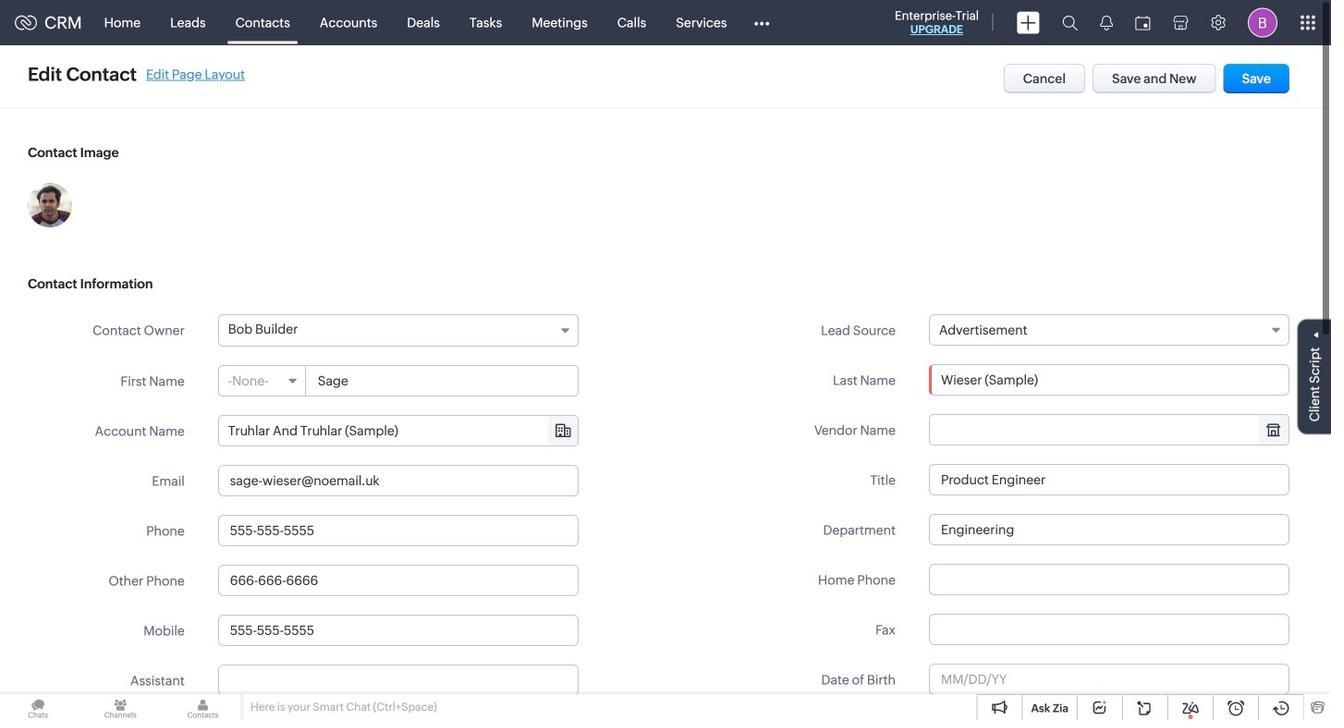 Task type: vqa. For each thing, say whether or not it's contained in the screenshot.
Profile icon
yes



Task type: locate. For each thing, give the bounding box(es) containing it.
profile image
[[1248, 8, 1278, 37]]

calendar image
[[1136, 15, 1151, 30]]

None text field
[[219, 416, 578, 446], [929, 464, 1290, 496], [218, 515, 579, 546], [929, 564, 1290, 595], [218, 615, 579, 646], [218, 665, 579, 696], [219, 416, 578, 446], [929, 464, 1290, 496], [218, 515, 579, 546], [929, 564, 1290, 595], [218, 615, 579, 646], [218, 665, 579, 696]]

profile element
[[1237, 0, 1289, 45]]

signals element
[[1089, 0, 1124, 45]]

None field
[[929, 314, 1290, 346], [219, 366, 306, 396], [219, 416, 578, 446], [929, 314, 1290, 346], [219, 366, 306, 396], [219, 416, 578, 446]]

chats image
[[0, 694, 76, 720]]

search image
[[1062, 15, 1078, 31]]

MM/DD/YY text field
[[929, 664, 1290, 695]]

signals image
[[1100, 15, 1113, 31]]

None text field
[[929, 364, 1290, 396], [307, 366, 578, 396], [218, 465, 579, 497], [929, 514, 1290, 546], [218, 565, 579, 596], [929, 614, 1290, 645], [929, 364, 1290, 396], [307, 366, 578, 396], [218, 465, 579, 497], [929, 514, 1290, 546], [218, 565, 579, 596], [929, 614, 1290, 645]]



Task type: describe. For each thing, give the bounding box(es) containing it.
Other Modules field
[[742, 8, 782, 37]]

search element
[[1051, 0, 1089, 45]]

channels image
[[82, 694, 158, 720]]

logo image
[[15, 15, 37, 30]]

create menu image
[[1017, 12, 1040, 34]]

image image
[[28, 183, 72, 227]]

create menu element
[[1006, 0, 1051, 45]]

contacts image
[[165, 694, 241, 720]]



